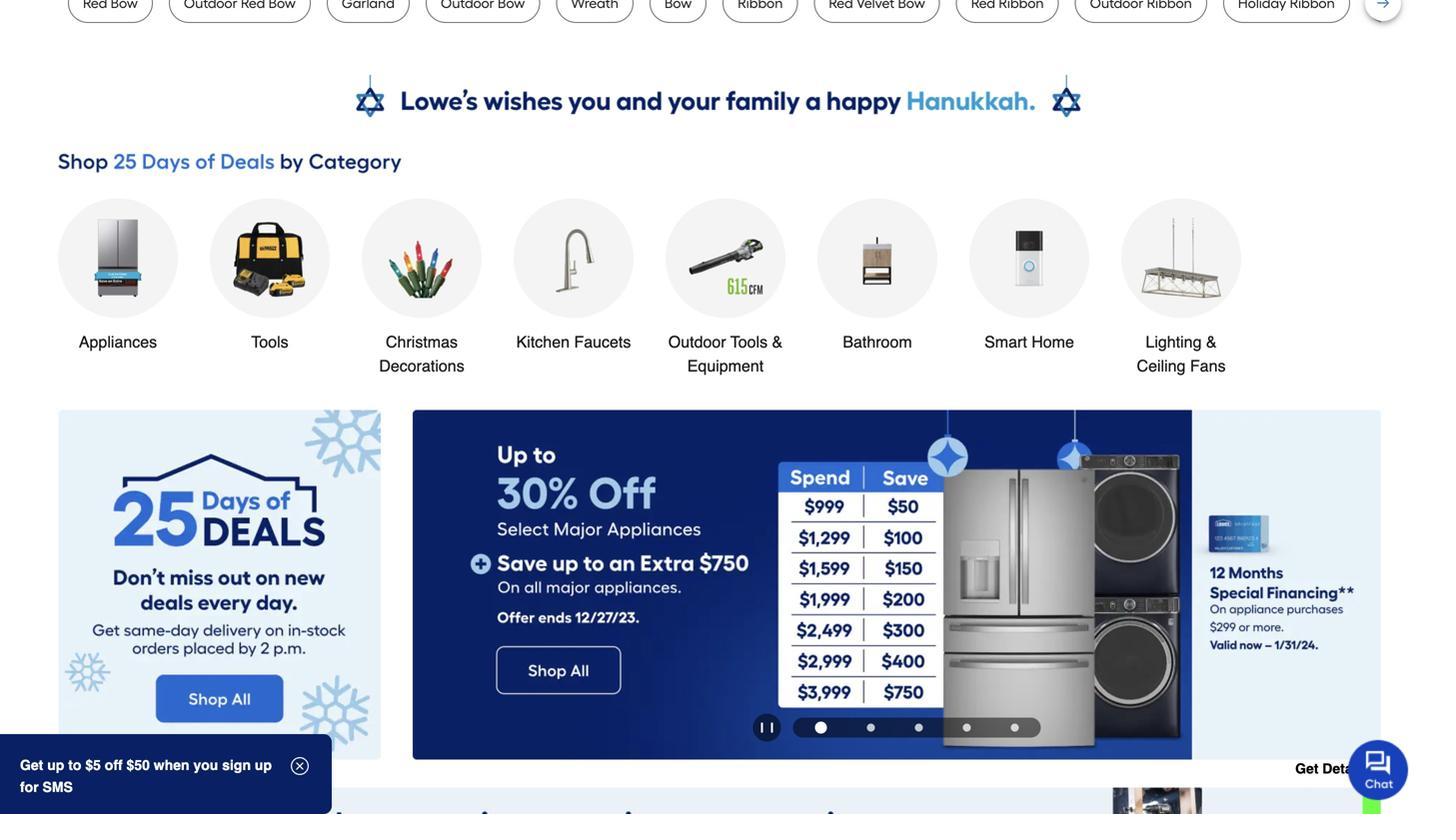 Task type: vqa. For each thing, say whether or not it's contained in the screenshot.
Tools image
yes



Task type: locate. For each thing, give the bounding box(es) containing it.
$5
[[85, 758, 101, 774]]

1 horizontal spatial get details
[[1369, 761, 1440, 777]]

lighting & ceiling fans
[[1137, 333, 1226, 375]]

lighting & ceiling fans image
[[1142, 218, 1222, 298]]

tools inside button
[[251, 333, 289, 351]]

get details link for the free same-day delivery when you order 1 gallon or more of paint by 2 p m. "image"
[[400, 761, 486, 777]]

advertisement region
[[58, 788, 1382, 815]]

outdoor tools & equipment image
[[686, 218, 766, 298]]

tools
[[251, 333, 289, 351], [731, 333, 768, 351]]

get details link
[[400, 761, 486, 777], [1369, 761, 1440, 777]]

1 tools from the left
[[251, 333, 289, 351]]

kitchen faucets button
[[514, 198, 634, 354]]

0 horizontal spatial get
[[20, 758, 43, 774]]

decorations
[[379, 357, 465, 375]]

scroll to item #2 element
[[847, 724, 895, 732]]

& inside lighting & ceiling fans
[[1207, 333, 1217, 351]]

1 get details from the left
[[400, 761, 473, 777]]

2 tools from the left
[[731, 333, 768, 351]]

bathroom button
[[818, 198, 938, 354]]

2 get details link from the left
[[1369, 761, 1440, 777]]

scroll to item #3 element
[[895, 724, 943, 732]]

& inside outdoor tools & equipment
[[772, 333, 783, 351]]

up right sign
[[255, 758, 272, 774]]

to
[[68, 758, 81, 774]]

christmas
[[386, 333, 458, 351]]

smart
[[985, 333, 1028, 351]]

&
[[772, 333, 783, 351], [1207, 333, 1217, 351]]

tools down the tools image on the top left
[[251, 333, 289, 351]]

kitchen faucets
[[517, 333, 631, 351]]

outdoor
[[669, 333, 726, 351]]

get inside get up to $5 off $50 when you sign up for sms
[[20, 758, 43, 774]]

shop 25 days of deals by category image
[[58, 145, 1382, 179]]

equipment
[[688, 357, 764, 375]]

christmas decorations button
[[362, 198, 482, 378]]

fans
[[1191, 357, 1226, 375]]

0 horizontal spatial tools
[[251, 333, 289, 351]]

& right outdoor
[[772, 333, 783, 351]]

1 horizontal spatial details
[[1396, 761, 1440, 777]]

lighting
[[1146, 333, 1202, 351]]

1 get details link from the left
[[400, 761, 486, 777]]

you
[[193, 758, 218, 774]]

get
[[20, 758, 43, 774], [400, 761, 423, 777], [1369, 761, 1392, 777]]

& up fans
[[1207, 333, 1217, 351]]

off
[[105, 758, 123, 774]]

tools image
[[230, 218, 310, 298]]

0 horizontal spatial details
[[427, 761, 473, 777]]

get up to $5 off $50 when you sign up for sms
[[20, 758, 272, 796]]

sms
[[43, 780, 73, 796]]

tools up equipment
[[731, 333, 768, 351]]

lighting & ceiling fans button
[[1122, 198, 1242, 378]]

home
[[1032, 333, 1075, 351]]

0 horizontal spatial get details link
[[400, 761, 486, 777]]

1 horizontal spatial get details link
[[1369, 761, 1440, 777]]

2 & from the left
[[1207, 333, 1217, 351]]

2 details from the left
[[1396, 761, 1440, 777]]

bathroom
[[843, 333, 913, 351]]

up left to
[[47, 758, 64, 774]]

appliances image
[[78, 218, 158, 298]]

0 horizontal spatial get details
[[400, 761, 473, 777]]

for
[[20, 780, 39, 796]]

sign
[[222, 758, 251, 774]]

2 get details from the left
[[1369, 761, 1440, 777]]

0 horizontal spatial up
[[47, 758, 64, 774]]

1 horizontal spatial tools
[[731, 333, 768, 351]]

1 up from the left
[[47, 758, 64, 774]]

scroll to item #1 element
[[795, 722, 847, 734]]

up
[[47, 758, 64, 774], [255, 758, 272, 774]]

free same-day delivery when you order 1 gallon or more of paint by 2 p m. image
[[0, 410, 486, 761]]

get details
[[400, 761, 473, 777], [1369, 761, 1440, 777]]

1 & from the left
[[772, 333, 783, 351]]

2 up from the left
[[255, 758, 272, 774]]

bathroom image
[[838, 218, 918, 298]]

appliances button
[[58, 198, 178, 354]]

1 horizontal spatial up
[[255, 758, 272, 774]]

outdoor tools & equipment button
[[666, 198, 786, 378]]

1 horizontal spatial &
[[1207, 333, 1217, 351]]

chat invite button image
[[1349, 740, 1410, 801]]

0 horizontal spatial &
[[772, 333, 783, 351]]

details
[[427, 761, 473, 777], [1396, 761, 1440, 777]]



Task type: describe. For each thing, give the bounding box(es) containing it.
1 details from the left
[[427, 761, 473, 777]]

faucets
[[574, 333, 631, 351]]

smart home button
[[970, 198, 1090, 354]]

ceiling
[[1137, 357, 1186, 375]]

chevron right image
[[473, 763, 486, 776]]

smart home
[[985, 333, 1075, 351]]

$50
[[127, 758, 150, 774]]

tools inside outdoor tools & equipment
[[731, 333, 768, 351]]

1 horizontal spatial get
[[400, 761, 423, 777]]

up to 30 percent off select major appliances. plus, save up to an extra $750 on major appliances. image
[[486, 410, 1440, 760]]

appliances
[[79, 333, 157, 351]]

tools button
[[210, 198, 330, 354]]

get details link for up to 30 percent off select major appliances. plus, save up to an extra $750 on major appliances. image
[[1369, 761, 1440, 777]]

2 horizontal spatial get
[[1369, 761, 1392, 777]]

kitchen
[[517, 333, 570, 351]]

lowe's wishes you and your family a happy hanukkah. image
[[58, 75, 1382, 125]]

christmas decorations image
[[382, 218, 462, 298]]

25 days of deals. don't miss deals every day. same-day delivery on in-stock orders placed by 2 p m. image
[[58, 410, 381, 760]]

outdoor tools & equipment
[[669, 333, 783, 375]]

scroll to item #4 element
[[943, 724, 991, 732]]

kitchen faucets image
[[534, 218, 614, 298]]

christmas decorations
[[379, 333, 465, 375]]

when
[[154, 758, 190, 774]]

scroll to item #5 element
[[991, 724, 1039, 732]]

arrow right image
[[1345, 585, 1365, 605]]



